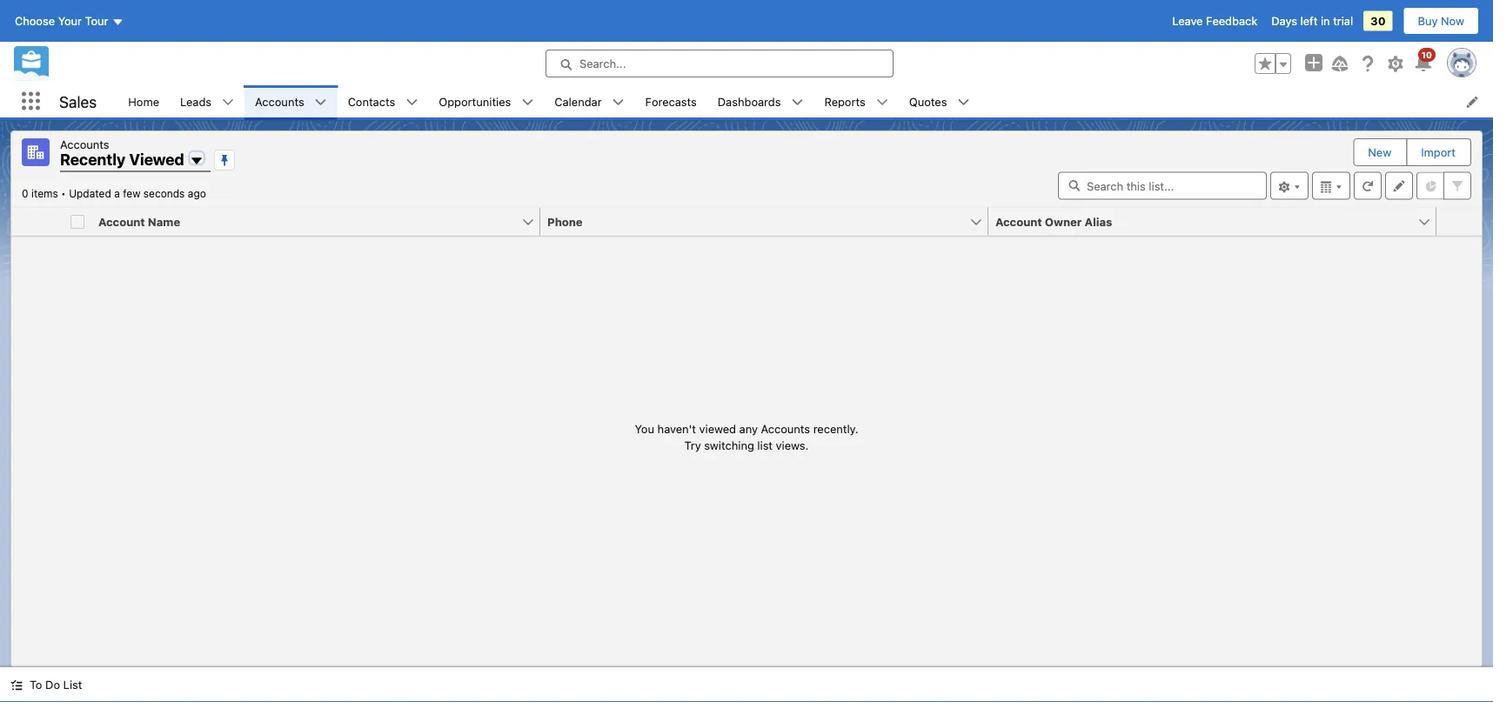 Task type: describe. For each thing, give the bounding box(es) containing it.
you haven't viewed any accounts recently. try switching list views.
[[635, 422, 859, 452]]

alias
[[1085, 215, 1113, 228]]

reports
[[825, 95, 866, 108]]

your
[[58, 14, 82, 27]]

0 horizontal spatial accounts
[[60, 138, 109, 151]]

text default image for accounts
[[315, 96, 327, 108]]

new button
[[1355, 139, 1406, 165]]

quotes link
[[899, 85, 958, 118]]

accounts image
[[22, 138, 50, 166]]

phone
[[548, 215, 583, 228]]

now
[[1442, 14, 1465, 27]]

home link
[[118, 85, 170, 118]]

buy now
[[1419, 14, 1465, 27]]

seconds
[[143, 188, 185, 200]]

recently.
[[814, 422, 859, 435]]

list
[[63, 679, 82, 692]]

leads link
[[170, 85, 222, 118]]

few
[[123, 188, 141, 200]]

home
[[128, 95, 159, 108]]

import
[[1422, 146, 1457, 159]]

items
[[31, 188, 58, 200]]

dashboards
[[718, 95, 781, 108]]

to do list button
[[0, 668, 93, 703]]

reports list item
[[814, 85, 899, 118]]

name
[[148, 215, 180, 228]]

action element
[[1437, 208, 1483, 236]]

any
[[740, 422, 758, 435]]

search...
[[580, 57, 626, 70]]

reports link
[[814, 85, 877, 118]]

choose your tour
[[15, 14, 108, 27]]

quotes list item
[[899, 85, 981, 118]]

feedback
[[1207, 14, 1258, 27]]

recently viewed status
[[22, 188, 69, 200]]

none search field inside recently viewed|accounts|list view element
[[1059, 172, 1268, 200]]

status inside recently viewed|accounts|list view element
[[635, 420, 859, 454]]

choose your tour button
[[14, 7, 125, 35]]

calendar link
[[544, 85, 613, 118]]

text default image for calendar
[[613, 96, 625, 108]]

opportunities
[[439, 95, 511, 108]]

choose
[[15, 14, 55, 27]]

accounts list item
[[245, 85, 338, 118]]

to
[[30, 679, 42, 692]]

accounts link
[[245, 85, 315, 118]]

try
[[685, 439, 701, 452]]

opportunities link
[[429, 85, 522, 118]]

in
[[1322, 14, 1331, 27]]

dashboards link
[[708, 85, 792, 118]]

views.
[[776, 439, 809, 452]]

forecasts link
[[635, 85, 708, 118]]

contacts link
[[338, 85, 406, 118]]

leave
[[1173, 14, 1204, 27]]

import button
[[1408, 139, 1470, 165]]

days
[[1272, 14, 1298, 27]]

dashboards list item
[[708, 85, 814, 118]]

10 button
[[1414, 48, 1437, 74]]

account for account name
[[98, 215, 145, 228]]

10
[[1422, 50, 1433, 60]]

list
[[758, 439, 773, 452]]

leads
[[180, 95, 212, 108]]



Task type: vqa. For each thing, say whether or not it's contained in the screenshot.
'Accounts' List Item
yes



Task type: locate. For each thing, give the bounding box(es) containing it.
contacts list item
[[338, 85, 429, 118]]

text default image right leads
[[222, 96, 234, 108]]

2 text default image from the left
[[792, 96, 804, 108]]

text default image inside calendar list item
[[613, 96, 625, 108]]

0 vertical spatial accounts
[[255, 95, 304, 108]]

quotes
[[910, 95, 948, 108]]

text default image for reports
[[877, 96, 889, 108]]

left
[[1301, 14, 1318, 27]]

0 items • updated a few seconds ago
[[22, 188, 206, 200]]

recently viewed|accounts|list view element
[[10, 131, 1484, 668]]

2 account from the left
[[996, 215, 1043, 228]]

0
[[22, 188, 28, 200]]

account left the owner at the top of the page
[[996, 215, 1043, 228]]

recently viewed
[[60, 150, 184, 169]]

text default image left contacts
[[315, 96, 327, 108]]

account owner alias button
[[989, 208, 1418, 236]]

days left in trial
[[1272, 14, 1354, 27]]

account for account owner alias
[[996, 215, 1043, 228]]

opportunities list item
[[429, 85, 544, 118]]

item number image
[[11, 208, 64, 236]]

text default image for leads
[[222, 96, 234, 108]]

text default image left reports link
[[792, 96, 804, 108]]

accounts inside "link"
[[255, 95, 304, 108]]

list containing home
[[118, 85, 1494, 118]]

calendar
[[555, 95, 602, 108]]

haven't
[[658, 422, 697, 435]]

text default image inside accounts "list item"
[[315, 96, 327, 108]]

owner
[[1046, 215, 1083, 228]]

text default image right contacts
[[406, 96, 418, 108]]

2 vertical spatial accounts
[[761, 422, 811, 435]]

switching
[[705, 439, 755, 452]]

you
[[635, 422, 655, 435]]

accounts right the "leads" list item
[[255, 95, 304, 108]]

text default image left to
[[10, 680, 23, 692]]

account
[[98, 215, 145, 228], [996, 215, 1043, 228]]

updated
[[69, 188, 111, 200]]

account name button
[[91, 208, 522, 236]]

buy now button
[[1404, 7, 1480, 35]]

phone button
[[541, 208, 970, 236]]

0 horizontal spatial text default image
[[222, 96, 234, 108]]

•
[[61, 188, 66, 200]]

cell inside recently viewed|accounts|list view element
[[64, 208, 91, 236]]

text default image for quotes
[[958, 96, 970, 108]]

1 text default image from the left
[[222, 96, 234, 108]]

0 horizontal spatial account
[[98, 215, 145, 228]]

1 horizontal spatial account
[[996, 215, 1043, 228]]

account name element
[[91, 208, 551, 236]]

accounts down "sales"
[[60, 138, 109, 151]]

text default image for dashboards
[[792, 96, 804, 108]]

1 vertical spatial accounts
[[60, 138, 109, 151]]

calendar list item
[[544, 85, 635, 118]]

accounts up views.
[[761, 422, 811, 435]]

accounts inside the you haven't viewed any accounts recently. try switching list views.
[[761, 422, 811, 435]]

leave feedback link
[[1173, 14, 1258, 27]]

text default image right quotes
[[958, 96, 970, 108]]

a
[[114, 188, 120, 200]]

trial
[[1334, 14, 1354, 27]]

1 horizontal spatial accounts
[[255, 95, 304, 108]]

None search field
[[1059, 172, 1268, 200]]

text default image
[[222, 96, 234, 108], [792, 96, 804, 108]]

account down a
[[98, 215, 145, 228]]

text default image inside reports list item
[[877, 96, 889, 108]]

text default image inside to do list button
[[10, 680, 23, 692]]

leads list item
[[170, 85, 245, 118]]

phone element
[[541, 208, 999, 236]]

text default image for opportunities
[[522, 96, 534, 108]]

cell
[[64, 208, 91, 236]]

forecasts
[[646, 95, 697, 108]]

item number element
[[11, 208, 64, 236]]

account owner alias
[[996, 215, 1113, 228]]

leave feedback
[[1173, 14, 1258, 27]]

account name
[[98, 215, 180, 228]]

viewed
[[129, 150, 184, 169]]

account inside button
[[996, 215, 1043, 228]]

text default image right "calendar"
[[613, 96, 625, 108]]

30
[[1371, 14, 1386, 27]]

action image
[[1437, 208, 1483, 236]]

account inside button
[[98, 215, 145, 228]]

contacts
[[348, 95, 396, 108]]

accounts
[[255, 95, 304, 108], [60, 138, 109, 151], [761, 422, 811, 435]]

sales
[[59, 92, 97, 111]]

text default image inside contacts list item
[[406, 96, 418, 108]]

text default image inside quotes list item
[[958, 96, 970, 108]]

recently
[[60, 150, 126, 169]]

buy
[[1419, 14, 1439, 27]]

to do list
[[30, 679, 82, 692]]

do
[[45, 679, 60, 692]]

text default image
[[315, 96, 327, 108], [406, 96, 418, 108], [522, 96, 534, 108], [613, 96, 625, 108], [877, 96, 889, 108], [958, 96, 970, 108], [10, 680, 23, 692]]

group
[[1255, 53, 1292, 74]]

2 horizontal spatial accounts
[[761, 422, 811, 435]]

status containing you haven't viewed any accounts recently.
[[635, 420, 859, 454]]

new
[[1369, 146, 1392, 159]]

1 account from the left
[[98, 215, 145, 228]]

account owner alias element
[[989, 208, 1448, 236]]

search... button
[[546, 50, 894, 77]]

text default image for contacts
[[406, 96, 418, 108]]

Search Recently Viewed list view. search field
[[1059, 172, 1268, 200]]

status
[[635, 420, 859, 454]]

ago
[[188, 188, 206, 200]]

text default image inside opportunities list item
[[522, 96, 534, 108]]

1 horizontal spatial text default image
[[792, 96, 804, 108]]

text default image inside "dashboards" 'list item'
[[792, 96, 804, 108]]

viewed
[[700, 422, 737, 435]]

tour
[[85, 14, 108, 27]]

text default image inside the "leads" list item
[[222, 96, 234, 108]]

text default image left "calendar"
[[522, 96, 534, 108]]

list
[[118, 85, 1494, 118]]

text default image right 'reports'
[[877, 96, 889, 108]]



